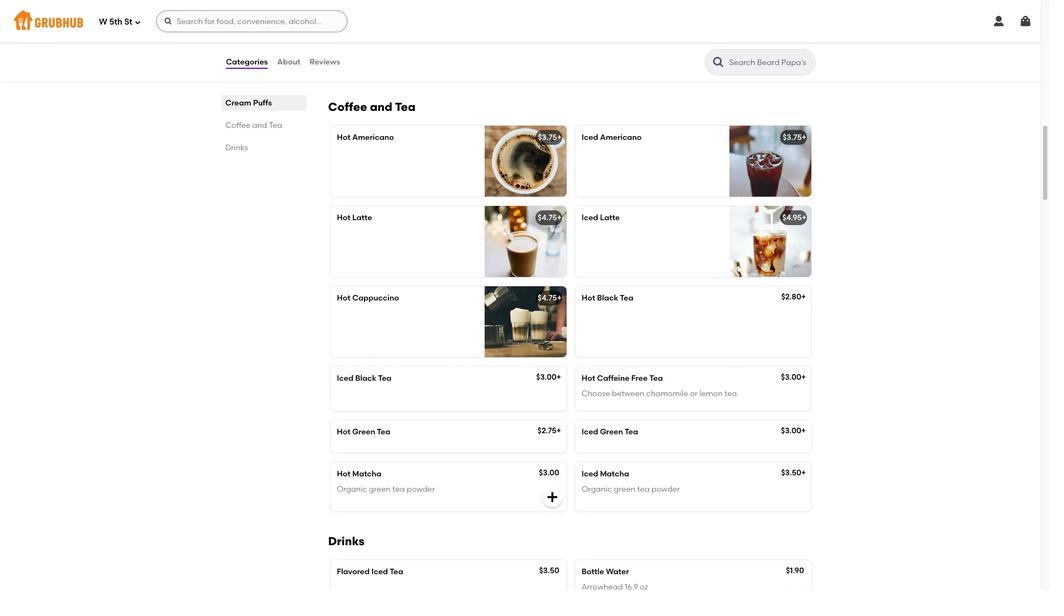 Task type: vqa. For each thing, say whether or not it's contained in the screenshot.
the when
yes



Task type: describe. For each thing, give the bounding box(es) containing it.
free
[[631, 374, 648, 383]]

with up our
[[398, 62, 414, 71]]

recipe
[[422, 51, 445, 60]]

iced for iced matcha
[[582, 469, 598, 479]]

water
[[606, 567, 629, 577]]

black for iced
[[355, 374, 376, 383]]

$4.95 +
[[783, 213, 807, 222]]

green for hot
[[352, 427, 375, 436]]

$3.75 + for iced americano
[[783, 133, 807, 142]]

latte for iced latte
[[600, 213, 620, 222]]

hot cappuccino
[[337, 293, 399, 303]]

cream puffs
[[225, 98, 272, 108]]

hot black tea
[[582, 293, 634, 303]]

iced latte
[[582, 213, 620, 222]]

comprised
[[411, 29, 451, 38]]

drinks inside drinks tab
[[225, 143, 248, 152]]

$2.80 +
[[782, 292, 806, 302]]

hot caffeine free tea
[[582, 374, 663, 383]]

organic green tea powder for hot matcha
[[337, 485, 435, 494]]

iced green tea
[[582, 427, 638, 436]]

flavored
[[337, 567, 370, 577]]

are
[[397, 29, 410, 38]]

hot for hot matcha
[[337, 469, 351, 479]]

hot latte
[[337, 213, 372, 222]]

$4.75 for iced
[[538, 213, 557, 222]]

our
[[337, 29, 351, 38]]

caffeine
[[597, 374, 630, 383]]

$2.75
[[538, 426, 557, 435]]

perfection
[[358, 62, 396, 71]]

iced for iced green tea
[[582, 427, 598, 436]]

0 vertical spatial coffee and tea
[[328, 100, 416, 114]]

categories
[[226, 57, 268, 67]]

lemon
[[700, 389, 723, 399]]

reviews button
[[309, 43, 341, 82]]

shell
[[379, 29, 395, 38]]

coffee inside coffee and tea tab
[[225, 121, 251, 130]]

americano for hot americano
[[352, 133, 394, 142]]

hot for hot latte
[[337, 213, 351, 222]]

$3.00 + for iced green tea
[[781, 426, 806, 435]]

green for iced
[[600, 427, 623, 436]]

churro
[[337, 13, 363, 22]]

reviews
[[310, 57, 340, 67]]

0 horizontal spatial svg image
[[164, 17, 173, 26]]

original
[[337, 40, 365, 49]]

matcha for hot matcha
[[352, 469, 382, 479]]

hot americano image
[[484, 126, 566, 197]]

1 vertical spatial drinks
[[328, 534, 365, 548]]

latte for hot latte
[[352, 213, 372, 222]]

hot for hot americano
[[337, 133, 351, 142]]

organic for iced
[[582, 485, 612, 494]]

bottle
[[582, 567, 604, 577]]

iced matcha
[[582, 469, 629, 479]]

delightful
[[416, 62, 450, 71]]

homemade
[[377, 51, 420, 60]]

our
[[402, 73, 415, 82]]

$3.50 for $3.50 +
[[781, 468, 801, 478]]

iced black tea
[[337, 374, 392, 383]]

$4.75 for hot
[[538, 293, 557, 303]]

churro image
[[484, 6, 566, 77]]

$3.50 for $3.50
[[539, 566, 559, 575]]

to
[[447, 51, 455, 60]]

iced latte image
[[729, 206, 811, 277]]

tea for iced matcha
[[637, 485, 650, 494]]

tea.
[[725, 389, 739, 399]]

with up homemade
[[389, 40, 404, 49]]

with left our
[[385, 73, 400, 82]]

about
[[277, 57, 300, 67]]

cream puffs tab
[[225, 97, 302, 109]]

$3.75 + for hot americano
[[538, 133, 562, 142]]

tea for hot matcha
[[393, 485, 405, 494]]

st
[[124, 17, 133, 27]]

$3.00 + for iced black tea
[[536, 373, 561, 382]]

tea inside coffee and tea tab
[[269, 121, 282, 130]]

coffee and tea inside tab
[[225, 121, 282, 130]]



Task type: locate. For each thing, give the bounding box(es) containing it.
0 horizontal spatial powder
[[407, 485, 435, 494]]

1 horizontal spatial $3.75
[[783, 133, 802, 142]]

puffs
[[253, 98, 272, 108]]

1 vertical spatial coffee
[[225, 121, 251, 130]]

matcha
[[352, 469, 382, 479], [600, 469, 629, 479]]

powder for hot matcha
[[407, 485, 435, 494]]

$4.95
[[783, 213, 802, 222]]

organic green tea powder for iced matcha
[[582, 485, 680, 494]]

1 horizontal spatial coffee
[[328, 100, 367, 114]]

1 vertical spatial black
[[355, 374, 376, 383]]

organic green tea powder down iced matcha
[[582, 485, 680, 494]]

drinks down coffee and tea tab
[[225, 143, 248, 152]]

0 horizontal spatial latte
[[352, 213, 372, 222]]

$3.00 +
[[536, 373, 561, 382], [781, 373, 806, 382], [781, 426, 806, 435]]

and down puffs
[[252, 121, 267, 130]]

0 horizontal spatial $3.75 +
[[538, 133, 562, 142]]

1 $4.75 from the top
[[538, 213, 557, 222]]

organic
[[337, 485, 367, 494], [582, 485, 612, 494]]

$3.75 for hot americano
[[538, 133, 557, 142]]

$4.75
[[538, 213, 557, 222], [538, 293, 557, 303]]

0 horizontal spatial coffee
[[225, 121, 251, 130]]

0 horizontal spatial green
[[369, 485, 391, 494]]

iced for iced americano
[[582, 133, 598, 142]]

americano for iced americano
[[600, 133, 642, 142]]

1 horizontal spatial drinks
[[328, 534, 365, 548]]

of
[[453, 29, 460, 38]]

iced americano
[[582, 133, 642, 142]]

choose between chamomile or lemon tea.
[[582, 389, 739, 399]]

1 horizontal spatial americano
[[600, 133, 642, 142]]

hot americano
[[337, 133, 394, 142]]

cream
[[225, 98, 251, 108]]

$4.75 + for hot black tea
[[538, 293, 562, 303]]

coffee and tea down paired
[[328, 100, 416, 114]]

1 vertical spatial $3.50
[[539, 566, 559, 575]]

1 $4.75 + from the top
[[538, 213, 562, 222]]

green
[[369, 485, 391, 494], [614, 485, 636, 494]]

and inside coffee and tea tab
[[252, 121, 267, 130]]

0 horizontal spatial coffee and tea
[[225, 121, 282, 130]]

1 green from the left
[[369, 485, 391, 494]]

hot latte image
[[484, 206, 566, 277]]

$3.50 +
[[781, 468, 806, 478]]

fused
[[337, 51, 357, 60]]

2 $3.75 + from the left
[[783, 133, 807, 142]]

0 vertical spatial coffee
[[328, 100, 367, 114]]

$2.75 +
[[538, 426, 561, 435]]

0 horizontal spatial tea
[[393, 485, 405, 494]]

0 horizontal spatial americano
[[352, 133, 394, 142]]

1 horizontal spatial svg image
[[992, 15, 1006, 28]]

taste
[[452, 62, 471, 71]]

powder
[[407, 485, 435, 494], [652, 485, 680, 494]]

hot for hot green tea
[[337, 427, 351, 436]]

latte
[[352, 213, 372, 222], [600, 213, 620, 222]]

1 horizontal spatial $3.50
[[781, 468, 801, 478]]

+
[[557, 133, 562, 142], [802, 133, 807, 142], [557, 213, 562, 222], [802, 213, 807, 222], [801, 292, 806, 302], [557, 293, 562, 303], [557, 373, 561, 382], [801, 373, 806, 382], [557, 426, 561, 435], [801, 426, 806, 435], [801, 468, 806, 478]]

1 organic green tea powder from the left
[[337, 485, 435, 494]]

hot
[[337, 133, 351, 142], [337, 213, 351, 222], [337, 293, 351, 303], [582, 293, 595, 303], [582, 374, 595, 383], [337, 427, 351, 436], [337, 469, 351, 479]]

1 vertical spatial $4.75 +
[[538, 293, 562, 303]]

1 horizontal spatial latte
[[600, 213, 620, 222]]

1 latte from the left
[[352, 213, 372, 222]]

0 horizontal spatial and
[[252, 121, 267, 130]]

coffee down cream
[[225, 121, 251, 130]]

sugar
[[445, 40, 466, 49]]

with down shells
[[359, 51, 375, 60]]

$1.90
[[786, 566, 804, 575]]

flavored iced tea
[[337, 567, 403, 577]]

matcha for iced matcha
[[600, 469, 629, 479]]

organic down iced matcha
[[582, 485, 612, 494]]

2 green from the left
[[600, 427, 623, 436]]

tea
[[393, 485, 405, 494], [637, 485, 650, 494]]

1 vertical spatial coffee and tea
[[225, 121, 282, 130]]

2 organic green tea powder from the left
[[582, 485, 680, 494]]

bring
[[337, 62, 356, 71]]

0 horizontal spatial organic
[[337, 485, 367, 494]]

2 powder from the left
[[652, 485, 680, 494]]

2 $4.75 from the top
[[538, 293, 557, 303]]

iced
[[582, 133, 598, 142], [582, 213, 598, 222], [337, 374, 353, 383], [582, 427, 598, 436], [582, 469, 598, 479], [372, 567, 388, 577]]

black
[[597, 293, 618, 303], [355, 374, 376, 383]]

2 latte from the left
[[600, 213, 620, 222]]

1 vertical spatial and
[[252, 121, 267, 130]]

svg image
[[1019, 15, 1032, 28], [135, 19, 141, 25], [791, 56, 804, 69], [546, 491, 559, 504], [791, 589, 804, 590]]

0 vertical spatial $4.75
[[538, 213, 557, 222]]

5th
[[109, 17, 122, 27]]

1 green from the left
[[352, 427, 375, 436]]

1 horizontal spatial coffee and tea
[[328, 100, 416, 114]]

green for iced matcha
[[614, 485, 636, 494]]

$4.75 +
[[538, 213, 562, 222], [538, 293, 562, 303]]

$3.50
[[781, 468, 801, 478], [539, 566, 559, 575]]

main navigation navigation
[[0, 0, 1041, 43]]

$3.75 +
[[538, 133, 562, 142], [783, 133, 807, 142]]

choose
[[582, 389, 610, 399]]

hot green tea
[[337, 427, 391, 436]]

0 horizontal spatial matcha
[[352, 469, 382, 479]]

0 horizontal spatial black
[[355, 374, 376, 383]]

search icon image
[[712, 56, 725, 69]]

hot for hot cappuccino
[[337, 293, 351, 303]]

coffee down when
[[328, 100, 367, 114]]

when
[[337, 73, 357, 82]]

0 horizontal spatial $3.50
[[539, 566, 559, 575]]

1 $3.75 + from the left
[[538, 133, 562, 142]]

hot for hot black tea
[[582, 293, 595, 303]]

2 $3.75 from the left
[[783, 133, 802, 142]]

organic for hot
[[337, 485, 367, 494]]

tea
[[395, 100, 416, 114], [269, 121, 282, 130], [620, 293, 634, 303], [378, 374, 392, 383], [650, 374, 663, 383], [377, 427, 391, 436], [625, 427, 638, 436], [390, 567, 403, 577]]

1 horizontal spatial $3.75 +
[[783, 133, 807, 142]]

1 $3.75 from the left
[[538, 133, 557, 142]]

paired
[[359, 73, 383, 82]]

ube shell image
[[729, 6, 811, 77]]

1 horizontal spatial black
[[597, 293, 618, 303]]

1 americano from the left
[[352, 133, 394, 142]]

Search for food, convenience, alcohol... search field
[[157, 10, 348, 32]]

1 horizontal spatial and
[[370, 100, 392, 114]]

powder for iced matcha
[[652, 485, 680, 494]]

green up hot matcha
[[352, 427, 375, 436]]

Search Beard Papa's search field
[[728, 57, 812, 68]]

2 $4.75 + from the top
[[538, 293, 562, 303]]

green for hot matcha
[[369, 485, 391, 494]]

1 horizontal spatial organic
[[582, 485, 612, 494]]

2 organic from the left
[[582, 485, 612, 494]]

$3.75 for iced americano
[[783, 133, 802, 142]]

bottle water
[[582, 567, 629, 577]]

0 vertical spatial and
[[370, 100, 392, 114]]

$4.75 + for iced latte
[[538, 213, 562, 222]]

1 tea from the left
[[393, 485, 405, 494]]

matcha down hot green tea
[[352, 469, 382, 479]]

hot matcha
[[337, 469, 382, 479]]

1 powder from the left
[[407, 485, 435, 494]]

1 organic from the left
[[337, 485, 367, 494]]

americano
[[352, 133, 394, 142], [600, 133, 642, 142]]

2 green from the left
[[614, 485, 636, 494]]

iced for iced black tea
[[337, 374, 353, 383]]

$2.80
[[782, 292, 801, 302]]

green down iced matcha
[[614, 485, 636, 494]]

black for hot
[[597, 293, 618, 303]]

0 vertical spatial $4.75 +
[[538, 213, 562, 222]]

categories button
[[225, 43, 268, 82]]

0 horizontal spatial drinks
[[225, 143, 248, 152]]

about button
[[277, 43, 301, 82]]

1 horizontal spatial matcha
[[600, 469, 629, 479]]

coffee
[[328, 100, 367, 114], [225, 121, 251, 130]]

drinks
[[225, 143, 248, 152], [328, 534, 365, 548]]

cream
[[416, 73, 441, 82]]

w
[[99, 17, 107, 27]]

1 matcha from the left
[[352, 469, 382, 479]]

0 vertical spatial drinks
[[225, 143, 248, 152]]

with
[[389, 40, 404, 49], [359, 51, 375, 60], [398, 62, 414, 71], [385, 73, 400, 82]]

churro
[[353, 29, 377, 38]]

1 horizontal spatial tea
[[637, 485, 650, 494]]

0 horizontal spatial organic green tea powder
[[337, 485, 435, 494]]

drinks up flavored
[[328, 534, 365, 548]]

$3.00
[[536, 373, 557, 382], [781, 373, 801, 382], [781, 426, 801, 435], [539, 468, 559, 478]]

w 5th st
[[99, 17, 133, 27]]

coffee and tea tab
[[225, 120, 302, 131]]

0 horizontal spatial green
[[352, 427, 375, 436]]

$3.75
[[538, 133, 557, 142], [783, 133, 802, 142]]

1 horizontal spatial green
[[600, 427, 623, 436]]

organic down hot matcha
[[337, 485, 367, 494]]

organic green tea powder down hot matcha
[[337, 485, 435, 494]]

matcha down iced green tea
[[600, 469, 629, 479]]

coffee and tea down cream puffs in the left top of the page
[[225, 121, 282, 130]]

chamomile
[[646, 389, 688, 399]]

and
[[370, 100, 392, 114], [252, 121, 267, 130]]

green
[[352, 427, 375, 436], [600, 427, 623, 436]]

between
[[612, 389, 645, 399]]

green down hot matcha
[[369, 485, 391, 494]]

1 horizontal spatial powder
[[652, 485, 680, 494]]

0 vertical spatial $3.50
[[781, 468, 801, 478]]

coffee and tea
[[328, 100, 416, 114], [225, 121, 282, 130]]

organic green tea powder
[[337, 485, 435, 494], [582, 485, 680, 494]]

fillings.
[[443, 73, 468, 82]]

or
[[690, 389, 698, 399]]

2 americano from the left
[[600, 133, 642, 142]]

iced americano image
[[729, 126, 811, 197]]

green down choose at the right of the page
[[600, 427, 623, 436]]

svg image
[[992, 15, 1006, 28], [164, 17, 173, 26]]

iced for iced latte
[[582, 213, 598, 222]]

and down paired
[[370, 100, 392, 114]]

hot for hot caffeine free tea
[[582, 374, 595, 383]]

2 matcha from the left
[[600, 469, 629, 479]]

0 vertical spatial black
[[597, 293, 618, 303]]

2 tea from the left
[[637, 485, 650, 494]]

drinks tab
[[225, 142, 302, 154]]

1 horizontal spatial organic green tea powder
[[582, 485, 680, 494]]

cinnamon
[[406, 40, 443, 49]]

our churro shell are comprised of original shells with cinnamon sugar fused with homemade recipe to bring perfection with delightful taste when paired with our cream fillings.
[[337, 29, 471, 82]]

1 horizontal spatial green
[[614, 485, 636, 494]]

shells
[[367, 40, 387, 49]]

0 horizontal spatial $3.75
[[538, 133, 557, 142]]

1 vertical spatial $4.75
[[538, 293, 557, 303]]

hot cappuccino image
[[484, 286, 566, 357]]

cappuccino
[[352, 293, 399, 303]]



